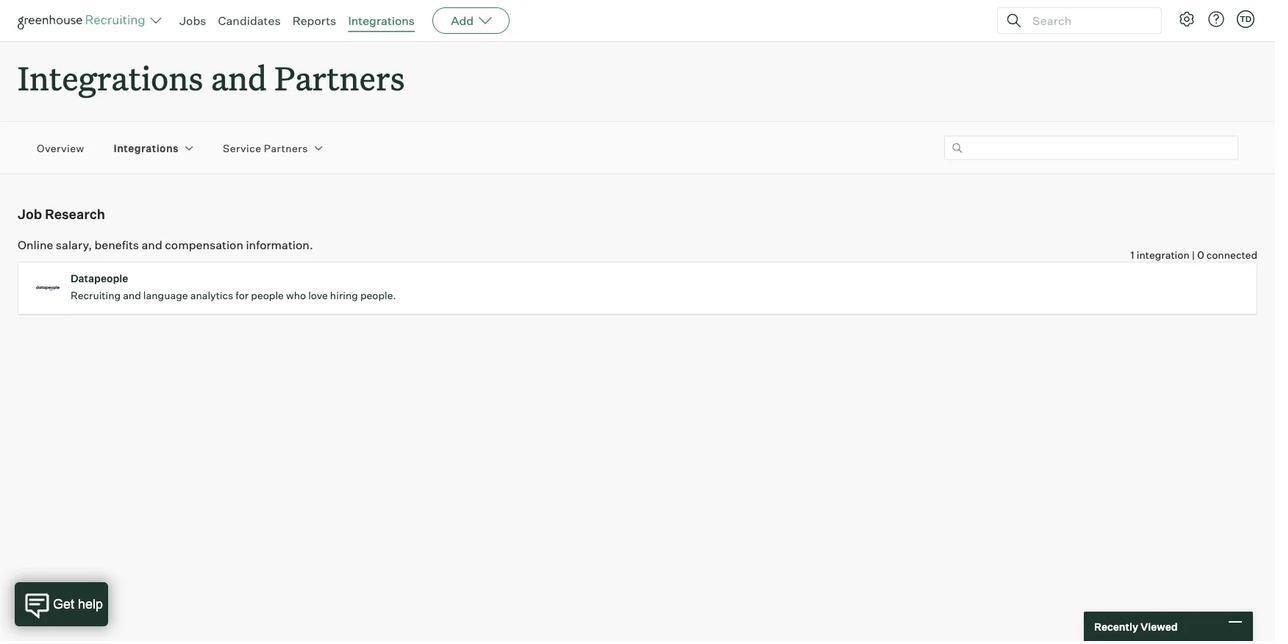 Task type: describe. For each thing, give the bounding box(es) containing it.
benefits
[[95, 237, 139, 252]]

add button
[[433, 7, 510, 34]]

jobs
[[179, 13, 206, 28]]

hiring
[[330, 289, 358, 302]]

service partners link
[[223, 141, 308, 155]]

online salary, benefits and compensation information.
[[18, 237, 313, 252]]

for
[[236, 289, 249, 302]]

integration
[[1137, 249, 1190, 262]]

job
[[18, 206, 42, 222]]

1 horizontal spatial and
[[142, 237, 162, 252]]

integrations and partners
[[18, 56, 405, 99]]

people.
[[360, 289, 396, 302]]

recruiting
[[71, 289, 121, 302]]

salary,
[[56, 237, 92, 252]]

candidates link
[[218, 13, 281, 28]]

viewed
[[1141, 620, 1178, 633]]

td button
[[1237, 10, 1255, 28]]

add
[[451, 13, 474, 28]]

datapeople recruiting and language analytics for people who love hiring people.
[[71, 272, 396, 302]]

people
[[251, 289, 284, 302]]

td button
[[1234, 7, 1258, 31]]

and inside datapeople recruiting and language analytics for people who love hiring people.
[[123, 289, 141, 302]]

configure image
[[1178, 10, 1196, 28]]

love
[[308, 289, 328, 302]]

1
[[1131, 249, 1135, 262]]

|
[[1192, 249, 1195, 262]]

integrations for integrations and partners
[[18, 56, 203, 99]]



Task type: vqa. For each thing, say whether or not it's contained in the screenshot.
Pipeline link
no



Task type: locate. For each thing, give the bounding box(es) containing it.
service
[[223, 142, 261, 154]]

2 vertical spatial integrations
[[114, 142, 179, 154]]

and
[[211, 56, 267, 99], [142, 237, 162, 252], [123, 289, 141, 302]]

research
[[45, 206, 105, 222]]

1 vertical spatial integrations link
[[114, 141, 179, 155]]

online
[[18, 237, 53, 252]]

1 integration | 0 connected
[[1131, 249, 1258, 262]]

0 horizontal spatial integrations link
[[114, 141, 179, 155]]

2 vertical spatial and
[[123, 289, 141, 302]]

0 horizontal spatial and
[[123, 289, 141, 302]]

2 horizontal spatial and
[[211, 56, 267, 99]]

integrations
[[348, 13, 415, 28], [18, 56, 203, 99], [114, 142, 179, 154]]

job research
[[18, 206, 105, 222]]

greenhouse recruiting image
[[18, 12, 150, 29]]

and down 'candidates' link
[[211, 56, 267, 99]]

0
[[1198, 249, 1205, 262]]

connected
[[1207, 249, 1258, 262]]

recently viewed
[[1094, 620, 1178, 633]]

1 vertical spatial integrations
[[18, 56, 203, 99]]

1 horizontal spatial integrations link
[[348, 13, 415, 28]]

reports
[[292, 13, 336, 28]]

0 vertical spatial and
[[211, 56, 267, 99]]

0 vertical spatial partners
[[275, 56, 405, 99]]

overview
[[37, 142, 84, 154]]

jobs link
[[179, 13, 206, 28]]

partners
[[275, 56, 405, 99], [264, 142, 308, 154]]

service partners
[[223, 142, 308, 154]]

partners down the reports link
[[275, 56, 405, 99]]

and left language
[[123, 289, 141, 302]]

Search text field
[[1029, 10, 1148, 31]]

and right the benefits
[[142, 237, 162, 252]]

None text field
[[944, 136, 1239, 160]]

reports link
[[292, 13, 336, 28]]

language
[[143, 289, 188, 302]]

0 vertical spatial integrations
[[348, 13, 415, 28]]

datapeople
[[71, 272, 128, 285]]

partners inside service partners link
[[264, 142, 308, 154]]

integrations for the bottommost integrations 'link'
[[114, 142, 179, 154]]

overview link
[[37, 141, 84, 155]]

integrations link
[[348, 13, 415, 28], [114, 141, 179, 155]]

information.
[[246, 237, 313, 252]]

compensation
[[165, 237, 243, 252]]

1 vertical spatial and
[[142, 237, 162, 252]]

partners right service
[[264, 142, 308, 154]]

candidates
[[218, 13, 281, 28]]

analytics
[[190, 289, 233, 302]]

0 vertical spatial integrations link
[[348, 13, 415, 28]]

integrations for the topmost integrations 'link'
[[348, 13, 415, 28]]

1 vertical spatial partners
[[264, 142, 308, 154]]

td
[[1240, 14, 1252, 24]]

who
[[286, 289, 306, 302]]

recently
[[1094, 620, 1139, 633]]



